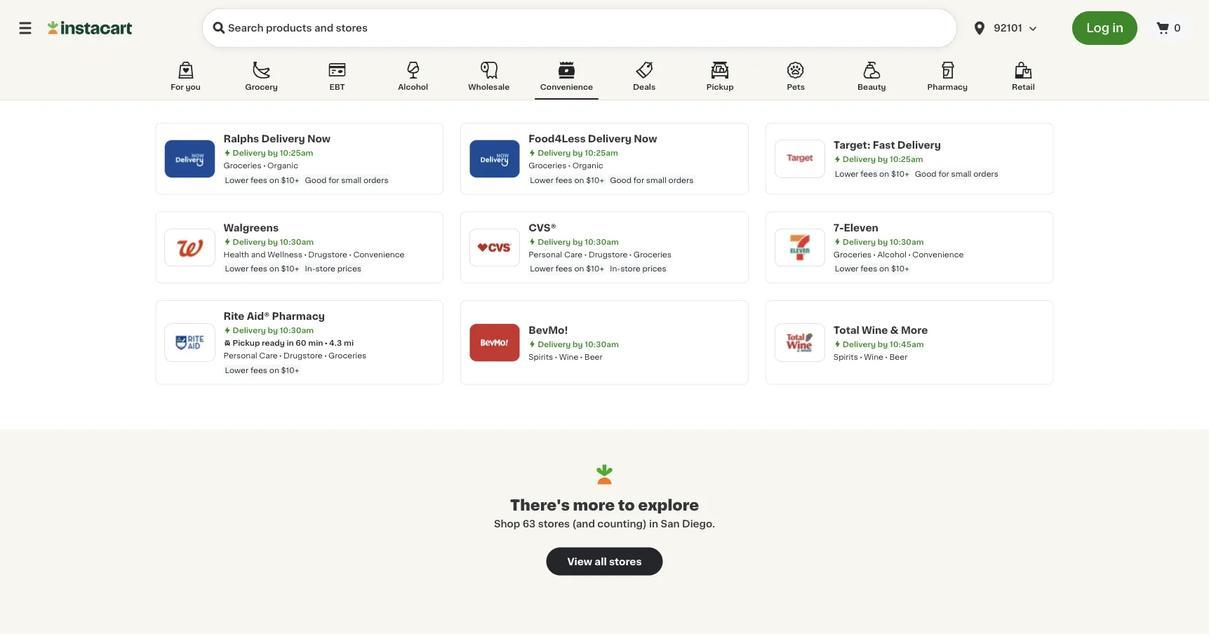 Task type: describe. For each thing, give the bounding box(es) containing it.
rite aid® pharmacy
[[224, 312, 325, 322]]

delivery for total wine & more
[[843, 340, 876, 348]]

by for food4less delivery now
[[573, 149, 583, 157]]

fees down fast
[[861, 170, 878, 178]]

target: fast delivery
[[834, 140, 941, 150]]

orders for ralphs delivery now
[[364, 176, 389, 184]]

alcohol inside button
[[398, 83, 428, 91]]

pickup for pickup ready in 60 min
[[233, 339, 260, 347]]

convenience inside button
[[541, 83, 593, 91]]

cvs®
[[529, 223, 557, 233]]

10:30am for rite aid® pharmacy
[[280, 327, 314, 335]]

and
[[251, 251, 266, 258]]

bevmo! logo image
[[477, 325, 513, 361]]

pharmacy button
[[918, 59, 978, 100]]

groceries organic lower fees on $10+ good for small orders for food4less delivery now
[[529, 162, 694, 184]]

walgreens logo image
[[172, 229, 208, 266]]

by for ralphs delivery now
[[268, 149, 278, 157]]

by for 7-eleven
[[878, 238, 888, 246]]

diego.
[[683, 519, 716, 529]]

pets
[[787, 83, 805, 91]]

delivery for target: fast delivery
[[843, 156, 876, 163]]

fees inside health and wellness drugstore convenience lower fees on $10+ in-store prices
[[251, 265, 268, 273]]

to
[[618, 498, 635, 513]]

min
[[308, 339, 323, 347]]

wine for total wine & more
[[865, 353, 884, 361]]

delivery by 10:30am for walgreens
[[233, 238, 314, 246]]

0 horizontal spatial pharmacy
[[272, 312, 325, 322]]

total
[[834, 325, 860, 335]]

delivery for food4less delivery now
[[538, 149, 571, 157]]

delivery for bevmo!
[[538, 340, 571, 348]]

delivery right ralphs on the left
[[262, 134, 305, 144]]

spirits for total wine & more
[[834, 353, 859, 361]]

delivery by 10:45am
[[843, 340, 924, 348]]

by for target: fast delivery
[[878, 156, 888, 163]]

by for walgreens
[[268, 238, 278, 246]]

in inside the there's more to explore shop 63 stores (and counting) in san diego.
[[650, 519, 659, 529]]

deals
[[633, 83, 656, 91]]

10:25am for food4less
[[585, 149, 619, 157]]

wholesale button
[[459, 59, 519, 100]]

10:30am for 7-eleven
[[890, 238, 924, 246]]

Search field
[[202, 8, 958, 48]]

rite
[[224, 312, 245, 322]]

beer for total wine & more
[[890, 353, 908, 361]]

instacart image
[[48, 20, 132, 37]]

counting)
[[598, 519, 647, 529]]

pharmacy inside button
[[928, 83, 968, 91]]

ebt button
[[307, 59, 368, 100]]

mi
[[344, 339, 354, 347]]

delivery right food4less
[[588, 134, 632, 144]]

spirits wine beer for bevmo!
[[529, 353, 603, 361]]

stores inside button
[[609, 557, 642, 567]]

prices inside health and wellness drugstore convenience lower fees on $10+ in-store prices
[[338, 265, 362, 273]]

delivery by 10:25am for target:
[[843, 156, 924, 163]]

2 horizontal spatial orders
[[974, 170, 999, 178]]

delivery by 10:30am for rite aid® pharmacy
[[233, 327, 314, 335]]

store inside personal care drugstore groceries lower fees on $10+ in-store prices
[[621, 265, 641, 273]]

delivery by 10:30am for 7-eleven
[[843, 238, 924, 246]]

you
[[186, 83, 201, 91]]

for you
[[171, 83, 201, 91]]

10:30am for bevmo!
[[585, 340, 619, 348]]

target:
[[834, 140, 871, 150]]

log
[[1087, 22, 1110, 34]]

1 92101 button from the left
[[963, 8, 1065, 48]]

ready
[[262, 339, 285, 347]]

2 92101 button from the left
[[972, 8, 1056, 48]]

on inside personal care drugstore groceries lower fees on $10+ in-store prices
[[575, 265, 585, 273]]

small for food4less delivery now
[[647, 176, 667, 184]]

lower inside personal care drugstore groceries lower fees on $10+ in-store prices
[[530, 265, 554, 273]]

by for total wine & more
[[878, 340, 888, 348]]

personal for personal care drugstore groceries lower fees on $10+
[[224, 352, 257, 360]]

san
[[661, 519, 680, 529]]

4.3
[[329, 339, 342, 347]]

$10+ inside health and wellness drugstore convenience lower fees on $10+ in-store prices
[[281, 265, 299, 273]]

7-eleven logo image
[[782, 229, 819, 266]]

on inside "personal care drugstore groceries lower fees on $10+"
[[269, 367, 279, 374]]

health
[[224, 251, 249, 258]]

drugstore for personal care drugstore groceries lower fees on $10+
[[284, 352, 323, 360]]

there's
[[510, 498, 570, 513]]

ralphs
[[224, 134, 259, 144]]

alcohol inside groceries alcohol convenience lower fees on $10+
[[878, 251, 907, 258]]

view all stores link
[[547, 548, 663, 576]]

stores inside the there's more to explore shop 63 stores (and counting) in san diego.
[[538, 519, 570, 529]]

2 horizontal spatial for
[[939, 170, 950, 178]]

lower down food4less
[[530, 176, 554, 184]]

alcohol button
[[383, 59, 444, 100]]

for
[[171, 83, 184, 91]]

beer for bevmo!
[[585, 353, 603, 361]]

delivery by 10:30am for cvs®
[[538, 238, 619, 246]]

$10+ inside groceries alcohol convenience lower fees on $10+
[[892, 265, 910, 273]]

10:30am for cvs®
[[585, 238, 619, 246]]

lower down target:
[[835, 170, 859, 178]]

shop categories tab list
[[156, 59, 1054, 100]]

wine up delivery by 10:45am on the bottom right of the page
[[862, 325, 888, 335]]

wholesale
[[469, 83, 510, 91]]

retail button
[[994, 59, 1054, 100]]

by for rite aid® pharmacy
[[268, 327, 278, 335]]

groceries alcohol convenience lower fees on $10+
[[834, 251, 964, 273]]

food4less delivery now
[[529, 134, 657, 144]]

explore
[[638, 498, 700, 513]]

more
[[573, 498, 615, 513]]

view all stores
[[568, 557, 642, 567]]

organic for food4less
[[573, 162, 604, 170]]

personal for personal care drugstore groceries lower fees on $10+ in-store prices
[[529, 251, 563, 258]]

delivery up lower fees on $10+ good for small orders
[[898, 140, 941, 150]]

beauty button
[[842, 59, 902, 100]]

7-eleven
[[834, 223, 879, 233]]

$10+ inside "personal care drugstore groceries lower fees on $10+"
[[281, 367, 299, 374]]

personal care drugstore groceries lower fees on $10+ in-store prices
[[529, 251, 672, 273]]

target: fast delivery logo image
[[782, 141, 819, 177]]

good for ralphs delivery now
[[305, 176, 327, 184]]

now for food4less delivery now
[[634, 134, 657, 144]]

fees down food4less
[[556, 176, 573, 184]]

store inside health and wellness drugstore convenience lower fees on $10+ in-store prices
[[316, 265, 336, 273]]

$10+ inside personal care drugstore groceries lower fees on $10+ in-store prices
[[586, 265, 605, 273]]

view
[[568, 557, 593, 567]]

1 vertical spatial in
[[287, 339, 294, 347]]

fees inside groceries alcohol convenience lower fees on $10+
[[861, 265, 878, 273]]

2 horizontal spatial good
[[916, 170, 937, 178]]

food4less
[[529, 134, 586, 144]]

view all stores button
[[547, 548, 663, 576]]

deals button
[[614, 59, 675, 100]]



Task type: locate. For each thing, give the bounding box(es) containing it.
convenience
[[541, 83, 593, 91], [353, 251, 405, 258], [913, 251, 964, 258]]

1 horizontal spatial 10:25am
[[585, 149, 619, 157]]

all
[[595, 557, 607, 567]]

1 horizontal spatial beer
[[890, 353, 908, 361]]

1 horizontal spatial now
[[634, 134, 657, 144]]

delivery down target:
[[843, 156, 876, 163]]

1 horizontal spatial organic
[[573, 162, 604, 170]]

0 horizontal spatial delivery by 10:25am
[[233, 149, 313, 157]]

wine down bevmo!
[[559, 353, 579, 361]]

2 in- from the left
[[610, 265, 621, 273]]

groceries inside personal care drugstore groceries lower fees on $10+ in-store prices
[[634, 251, 672, 258]]

by for cvs®
[[573, 238, 583, 246]]

care for personal care drugstore groceries lower fees on $10+
[[259, 352, 278, 360]]

by for bevmo!
[[573, 340, 583, 348]]

fees down ready
[[251, 367, 268, 374]]

for for food4less delivery now
[[634, 176, 645, 184]]

1 horizontal spatial delivery by 10:25am
[[538, 149, 619, 157]]

spirits for bevmo!
[[529, 353, 553, 361]]

0 horizontal spatial store
[[316, 265, 336, 273]]

total wine & more
[[834, 325, 928, 335]]

pets button
[[766, 59, 827, 100]]

1 prices from the left
[[338, 265, 362, 273]]

1 vertical spatial alcohol
[[878, 251, 907, 258]]

small for ralphs delivery now
[[341, 176, 362, 184]]

personal care drugstore groceries lower fees on $10+
[[224, 352, 367, 374]]

spirits down total
[[834, 353, 859, 361]]

convenience button
[[535, 59, 599, 100]]

2 spirits wine beer from the left
[[834, 353, 908, 361]]

groceries organic lower fees on $10+ good for small orders down ralphs delivery now in the top of the page
[[224, 162, 389, 184]]

more
[[902, 325, 928, 335]]

in
[[1113, 22, 1124, 34], [287, 339, 294, 347], [650, 519, 659, 529]]

organic down food4less delivery now
[[573, 162, 604, 170]]

1 horizontal spatial pickup
[[707, 83, 734, 91]]

1 horizontal spatial spirits wine beer
[[834, 353, 908, 361]]

2 horizontal spatial 10:25am
[[890, 156, 924, 163]]

lower inside groceries alcohol convenience lower fees on $10+
[[835, 265, 859, 273]]

10:30am
[[280, 238, 314, 246], [585, 238, 619, 246], [890, 238, 924, 246], [280, 327, 314, 335], [585, 340, 619, 348]]

fees inside personal care drugstore groceries lower fees on $10+ in-store prices
[[556, 265, 573, 273]]

delivery by 10:25am down fast
[[843, 156, 924, 163]]

pickup inside pickup button
[[707, 83, 734, 91]]

personal down pickup ready in 60 min
[[224, 352, 257, 360]]

eleven
[[844, 223, 879, 233]]

1 store from the left
[[316, 265, 336, 273]]

10:30am for walgreens
[[280, 238, 314, 246]]

fees
[[861, 170, 878, 178], [251, 176, 268, 184], [556, 176, 573, 184], [251, 265, 268, 273], [556, 265, 573, 273], [861, 265, 878, 273], [251, 367, 268, 374]]

groceries inside "personal care drugstore groceries lower fees on $10+"
[[329, 352, 367, 360]]

0 vertical spatial personal
[[529, 251, 563, 258]]

7-
[[834, 223, 844, 233]]

63
[[523, 519, 536, 529]]

0 horizontal spatial care
[[259, 352, 278, 360]]

on inside health and wellness drugstore convenience lower fees on $10+ in-store prices
[[269, 265, 279, 273]]

1 spirits from the left
[[529, 353, 553, 361]]

ebt
[[330, 83, 345, 91]]

0 horizontal spatial alcohol
[[398, 83, 428, 91]]

1 horizontal spatial for
[[634, 176, 645, 184]]

1 horizontal spatial prices
[[643, 265, 667, 273]]

delivery for rite aid® pharmacy
[[233, 327, 266, 335]]

spirits
[[529, 353, 553, 361], [834, 353, 859, 361]]

beer
[[585, 353, 603, 361], [890, 353, 908, 361]]

pickup button
[[690, 59, 751, 100]]

for down ralphs delivery now in the top of the page
[[329, 176, 339, 184]]

0 horizontal spatial good
[[305, 176, 327, 184]]

1 horizontal spatial alcohol
[[878, 251, 907, 258]]

1 horizontal spatial stores
[[609, 557, 642, 567]]

pharmacy
[[928, 83, 968, 91], [272, 312, 325, 322]]

stores down there's at bottom
[[538, 519, 570, 529]]

retail
[[1013, 83, 1036, 91]]

2 spirits from the left
[[834, 353, 859, 361]]

in right log
[[1113, 22, 1124, 34]]

care inside personal care drugstore groceries lower fees on $10+ in-store prices
[[565, 251, 583, 258]]

0 horizontal spatial pickup
[[233, 339, 260, 347]]

lower fees on $10+ good for small orders
[[835, 170, 999, 178]]

0 horizontal spatial small
[[341, 176, 362, 184]]

stores
[[538, 519, 570, 529], [609, 557, 642, 567]]

delivery by 10:30am for bevmo!
[[538, 340, 619, 348]]

personal inside personal care drugstore groceries lower fees on $10+ in-store prices
[[529, 251, 563, 258]]

drugstore for personal care drugstore groceries lower fees on $10+ in-store prices
[[589, 251, 628, 258]]

organic down ralphs delivery now in the top of the page
[[268, 162, 298, 170]]

0 horizontal spatial in
[[287, 339, 294, 347]]

shop
[[494, 519, 521, 529]]

delivery by 10:30am up groceries alcohol convenience lower fees on $10+
[[843, 238, 924, 246]]

0 horizontal spatial stores
[[538, 519, 570, 529]]

good down target: fast delivery at the top right of page
[[916, 170, 937, 178]]

personal inside "personal care drugstore groceries lower fees on $10+"
[[224, 352, 257, 360]]

1 horizontal spatial pharmacy
[[928, 83, 968, 91]]

2 store from the left
[[621, 265, 641, 273]]

convenience inside health and wellness drugstore convenience lower fees on $10+ in-store prices
[[353, 251, 405, 258]]

1 horizontal spatial spirits
[[834, 353, 859, 361]]

1 vertical spatial stores
[[609, 557, 642, 567]]

groceries for ralphs
[[224, 162, 262, 170]]

fees down and
[[251, 265, 268, 273]]

1 horizontal spatial convenience
[[541, 83, 593, 91]]

fees down ralphs on the left
[[251, 176, 268, 184]]

delivery down eleven
[[843, 238, 876, 246]]

drugstore inside health and wellness drugstore convenience lower fees on $10+ in-store prices
[[308, 251, 348, 258]]

fees down cvs®
[[556, 265, 573, 273]]

delivery by 10:30am down bevmo!
[[538, 340, 619, 348]]

0 horizontal spatial for
[[329, 176, 339, 184]]

now
[[307, 134, 331, 144], [634, 134, 657, 144]]

1 horizontal spatial in-
[[610, 265, 621, 273]]

0 horizontal spatial convenience
[[353, 251, 405, 258]]

delivery down bevmo!
[[538, 340, 571, 348]]

walgreens
[[224, 223, 279, 233]]

0 vertical spatial care
[[565, 251, 583, 258]]

0 horizontal spatial groceries organic lower fees on $10+ good for small orders
[[224, 162, 389, 184]]

spirits wine beer down bevmo!
[[529, 353, 603, 361]]

delivery by 10:25am
[[233, 149, 313, 157], [538, 149, 619, 157], [843, 156, 924, 163]]

lower down ralphs on the left
[[225, 176, 249, 184]]

delivery for ralphs delivery now
[[233, 149, 266, 157]]

92101
[[994, 23, 1023, 33]]

delivery by 10:25am down food4less delivery now
[[538, 149, 619, 157]]

2 beer from the left
[[890, 353, 908, 361]]

1 horizontal spatial care
[[565, 251, 583, 258]]

in- inside health and wellness drugstore convenience lower fees on $10+ in-store prices
[[305, 265, 316, 273]]

1 horizontal spatial store
[[621, 265, 641, 273]]

lower down pickup ready in 60 min
[[225, 367, 249, 374]]

spirits wine beer
[[529, 353, 603, 361], [834, 353, 908, 361]]

good down food4less delivery now
[[610, 176, 632, 184]]

0 horizontal spatial orders
[[364, 176, 389, 184]]

lower down health
[[225, 265, 249, 273]]

log in
[[1087, 22, 1124, 34]]

for for ralphs delivery now
[[329, 176, 339, 184]]

1 horizontal spatial good
[[610, 176, 632, 184]]

10:25am for target:
[[890, 156, 924, 163]]

pickup ready in 60 min
[[233, 339, 323, 347]]

in inside button
[[1113, 22, 1124, 34]]

convenience inside groceries alcohol convenience lower fees on $10+
[[913, 251, 964, 258]]

store
[[316, 265, 336, 273], [621, 265, 641, 273]]

&
[[891, 325, 899, 335]]

lower inside health and wellness drugstore convenience lower fees on $10+ in-store prices
[[225, 265, 249, 273]]

orders
[[974, 170, 999, 178], [364, 176, 389, 184], [669, 176, 694, 184]]

1 horizontal spatial small
[[647, 176, 667, 184]]

grocery
[[245, 83, 278, 91]]

prices inside personal care drugstore groceries lower fees on $10+ in-store prices
[[643, 265, 667, 273]]

groceries inside groceries alcohol convenience lower fees on $10+
[[834, 251, 872, 258]]

1 vertical spatial pickup
[[233, 339, 260, 347]]

1 vertical spatial personal
[[224, 352, 257, 360]]

groceries
[[224, 162, 262, 170], [529, 162, 567, 170], [634, 251, 672, 258], [834, 251, 872, 258], [329, 352, 367, 360]]

delivery by 10:25am down ralphs delivery now in the top of the page
[[233, 149, 313, 157]]

1 beer from the left
[[585, 353, 603, 361]]

good down ralphs delivery now in the top of the page
[[305, 176, 327, 184]]

1 horizontal spatial personal
[[529, 251, 563, 258]]

2 horizontal spatial in
[[1113, 22, 1124, 34]]

cvs® logo image
[[477, 229, 513, 266]]

0 horizontal spatial spirits wine beer
[[529, 353, 603, 361]]

wellness
[[268, 251, 303, 258]]

2 horizontal spatial delivery by 10:25am
[[843, 156, 924, 163]]

1 spirits wine beer from the left
[[529, 353, 603, 361]]

total wine & more logo image
[[782, 325, 819, 361]]

delivery down aid®
[[233, 327, 266, 335]]

on inside groceries alcohol convenience lower fees on $10+
[[880, 265, 890, 273]]

0 vertical spatial pharmacy
[[928, 83, 968, 91]]

small
[[952, 170, 972, 178], [341, 176, 362, 184], [647, 176, 667, 184]]

beauty
[[858, 83, 887, 91]]

grocery button
[[231, 59, 292, 100]]

2 vertical spatial in
[[650, 519, 659, 529]]

lower down cvs®
[[530, 265, 554, 273]]

now down deals
[[634, 134, 657, 144]]

1 groceries organic lower fees on $10+ good for small orders from the left
[[224, 162, 389, 184]]

0 vertical spatial alcohol
[[398, 83, 428, 91]]

for you button
[[156, 59, 216, 100]]

60
[[296, 339, 307, 347]]

1 horizontal spatial orders
[[669, 176, 694, 184]]

for down target: fast delivery at the top right of page
[[939, 170, 950, 178]]

1 vertical spatial care
[[259, 352, 278, 360]]

groceries organic lower fees on $10+ good for small orders down food4less delivery now
[[529, 162, 694, 184]]

in left 60
[[287, 339, 294, 347]]

care inside "personal care drugstore groceries lower fees on $10+"
[[259, 352, 278, 360]]

ralphs delivery now
[[224, 134, 331, 144]]

1 organic from the left
[[268, 162, 298, 170]]

0 horizontal spatial now
[[307, 134, 331, 144]]

spirits down bevmo!
[[529, 353, 553, 361]]

groceries organic lower fees on $10+ good for small orders for ralphs delivery now
[[224, 162, 389, 184]]

health and wellness drugstore convenience lower fees on $10+ in-store prices
[[224, 251, 405, 273]]

wine down delivery by 10:45am on the bottom right of the page
[[865, 353, 884, 361]]

aid®
[[247, 312, 270, 322]]

fees down eleven
[[861, 265, 878, 273]]

lower down 7-
[[835, 265, 859, 273]]

2 now from the left
[[634, 134, 657, 144]]

delivery down cvs®
[[538, 238, 571, 246]]

delivery down walgreens
[[233, 238, 266, 246]]

0 vertical spatial in
[[1113, 22, 1124, 34]]

1 now from the left
[[307, 134, 331, 144]]

fees inside "personal care drugstore groceries lower fees on $10+"
[[251, 367, 268, 374]]

(and
[[573, 519, 595, 529]]

0 vertical spatial pickup
[[707, 83, 734, 91]]

2 horizontal spatial small
[[952, 170, 972, 178]]

in left 'san'
[[650, 519, 659, 529]]

delivery down ralphs on the left
[[233, 149, 266, 157]]

on
[[880, 170, 890, 178], [269, 176, 279, 184], [575, 176, 585, 184], [269, 265, 279, 273], [575, 265, 585, 273], [880, 265, 890, 273], [269, 367, 279, 374]]

there's more to explore shop 63 stores (and counting) in san diego.
[[494, 498, 716, 529]]

spirits wine beer down delivery by 10:45am on the bottom right of the page
[[834, 353, 908, 361]]

delivery for cvs®
[[538, 238, 571, 246]]

delivery by 10:25am for ralphs
[[233, 149, 313, 157]]

lower
[[835, 170, 859, 178], [225, 176, 249, 184], [530, 176, 554, 184], [225, 265, 249, 273], [530, 265, 554, 273], [835, 265, 859, 273], [225, 367, 249, 374]]

delivery down total
[[843, 340, 876, 348]]

for
[[939, 170, 950, 178], [329, 176, 339, 184], [634, 176, 645, 184]]

10:25am
[[280, 149, 313, 157], [585, 149, 619, 157], [890, 156, 924, 163]]

2 groceries organic lower fees on $10+ good for small orders from the left
[[529, 162, 694, 184]]

stores right all
[[609, 557, 642, 567]]

1 horizontal spatial groceries organic lower fees on $10+ good for small orders
[[529, 162, 694, 184]]

$10+
[[892, 170, 910, 178], [281, 176, 299, 184], [586, 176, 605, 184], [281, 265, 299, 273], [586, 265, 605, 273], [892, 265, 910, 273], [281, 367, 299, 374]]

groceries for food4less
[[529, 162, 567, 170]]

spirits wine beer for total wine & more
[[834, 353, 908, 361]]

personal
[[529, 251, 563, 258], [224, 352, 257, 360]]

delivery down food4less
[[538, 149, 571, 157]]

rite aid® pharmacy logo image
[[172, 325, 208, 361]]

delivery by 10:25am for food4less
[[538, 149, 619, 157]]

drugstore inside personal care drugstore groceries lower fees on $10+ in-store prices
[[589, 251, 628, 258]]

0 horizontal spatial beer
[[585, 353, 603, 361]]

now down ebt
[[307, 134, 331, 144]]

0 horizontal spatial organic
[[268, 162, 298, 170]]

0 horizontal spatial spirits
[[529, 353, 553, 361]]

bevmo!
[[529, 325, 568, 335]]

in- inside personal care drugstore groceries lower fees on $10+ in-store prices
[[610, 265, 621, 273]]

for down food4less delivery now
[[634, 176, 645, 184]]

pickup
[[707, 83, 734, 91], [233, 339, 260, 347]]

prices
[[338, 265, 362, 273], [643, 265, 667, 273]]

0 horizontal spatial personal
[[224, 352, 257, 360]]

orders for food4less delivery now
[[669, 176, 694, 184]]

0 vertical spatial stores
[[538, 519, 570, 529]]

delivery by 10:30am up personal care drugstore groceries lower fees on $10+ in-store prices
[[538, 238, 619, 246]]

10:25am down ralphs delivery now in the top of the page
[[280, 149, 313, 157]]

1 in- from the left
[[305, 265, 316, 273]]

1 vertical spatial pharmacy
[[272, 312, 325, 322]]

0 button
[[1147, 14, 1193, 42]]

organic
[[268, 162, 298, 170], [573, 162, 604, 170]]

ralphs delivery now logo image
[[172, 141, 208, 177]]

drugstore inside "personal care drugstore groceries lower fees on $10+"
[[284, 352, 323, 360]]

pickup for pickup
[[707, 83, 734, 91]]

delivery for walgreens
[[233, 238, 266, 246]]

10:25am for ralphs
[[280, 149, 313, 157]]

None search field
[[202, 8, 958, 48]]

now for ralphs delivery now
[[307, 134, 331, 144]]

1 horizontal spatial in
[[650, 519, 659, 529]]

delivery by 10:30am
[[233, 238, 314, 246], [538, 238, 619, 246], [843, 238, 924, 246], [233, 327, 314, 335], [538, 340, 619, 348]]

10:25am down food4less delivery now
[[585, 149, 619, 157]]

in-
[[305, 265, 316, 273], [610, 265, 621, 273]]

personal down cvs®
[[529, 251, 563, 258]]

lower inside "personal care drugstore groceries lower fees on $10+"
[[225, 367, 249, 374]]

0 horizontal spatial 10:25am
[[280, 149, 313, 157]]

drugstore
[[308, 251, 348, 258], [589, 251, 628, 258], [284, 352, 323, 360]]

fast
[[873, 140, 896, 150]]

0 horizontal spatial in-
[[305, 265, 316, 273]]

10:25am up lower fees on $10+ good for small orders
[[890, 156, 924, 163]]

delivery
[[262, 134, 305, 144], [588, 134, 632, 144], [898, 140, 941, 150], [233, 149, 266, 157], [538, 149, 571, 157], [843, 156, 876, 163], [233, 238, 266, 246], [538, 238, 571, 246], [843, 238, 876, 246], [233, 327, 266, 335], [538, 340, 571, 348], [843, 340, 876, 348]]

food4less delivery now logo image
[[477, 141, 513, 177]]

2 prices from the left
[[643, 265, 667, 273]]

delivery by 10:30am up ready
[[233, 327, 314, 335]]

delivery by 10:30am up wellness at the top of the page
[[233, 238, 314, 246]]

0
[[1175, 23, 1182, 33]]

wine for bevmo!
[[559, 353, 579, 361]]

by
[[268, 149, 278, 157], [573, 149, 583, 157], [878, 156, 888, 163], [268, 238, 278, 246], [573, 238, 583, 246], [878, 238, 888, 246], [268, 327, 278, 335], [573, 340, 583, 348], [878, 340, 888, 348]]

delivery for 7-eleven
[[843, 238, 876, 246]]

4.3 mi
[[329, 339, 354, 347]]

2 organic from the left
[[573, 162, 604, 170]]

groceries for 7-
[[834, 251, 872, 258]]

care for personal care drugstore groceries lower fees on $10+ in-store prices
[[565, 251, 583, 258]]

10:45am
[[890, 340, 924, 348]]

2 horizontal spatial convenience
[[913, 251, 964, 258]]

good for food4less delivery now
[[610, 176, 632, 184]]

alcohol
[[398, 83, 428, 91], [878, 251, 907, 258]]

log in button
[[1073, 11, 1138, 45]]

wine
[[862, 325, 888, 335], [559, 353, 579, 361], [865, 353, 884, 361]]

0 horizontal spatial prices
[[338, 265, 362, 273]]

organic for ralphs
[[268, 162, 298, 170]]



Task type: vqa. For each thing, say whether or not it's contained in the screenshot.
Product group containing 14
no



